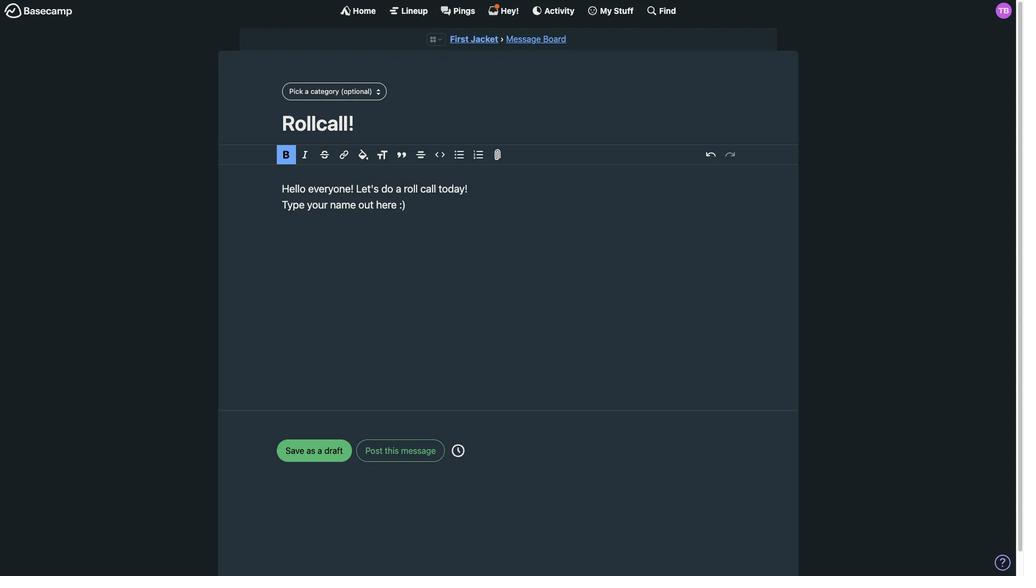 Task type: describe. For each thing, give the bounding box(es) containing it.
as
[[307, 446, 316, 456]]

pick
[[290, 87, 303, 95]]

Type a title… text field
[[282, 111, 735, 135]]

type
[[282, 198, 305, 211]]

find
[[660, 6, 676, 15]]

pings button
[[441, 5, 476, 16]]

pings
[[454, 6, 476, 15]]

everyone!
[[308, 182, 354, 195]]

switch accounts image
[[4, 3, 73, 19]]

first jacket
[[450, 34, 499, 44]]

your
[[307, 198, 328, 211]]

› message board
[[501, 34, 567, 44]]

pick a category (optional) button
[[282, 83, 387, 100]]

my stuff button
[[588, 5, 634, 16]]

a inside save as a draft 'button'
[[318, 446, 322, 456]]

a inside pick a category (optional) button
[[305, 87, 309, 95]]

save
[[286, 446, 304, 456]]

hello everyone! let's do a roll call today! type your name out here :)
[[282, 182, 468, 211]]

message board link
[[507, 34, 567, 44]]

lineup
[[402, 6, 428, 15]]

lineup link
[[389, 5, 428, 16]]

today!
[[439, 182, 468, 195]]

post this message button
[[357, 440, 445, 462]]

tyler black image
[[997, 3, 1013, 19]]

hey! button
[[488, 4, 519, 16]]

do
[[382, 182, 394, 195]]

main element
[[0, 0, 1017, 21]]

hey!
[[501, 6, 519, 15]]

my
[[601, 6, 612, 15]]

hello
[[282, 182, 306, 195]]

:)
[[400, 198, 406, 211]]

this
[[385, 446, 399, 456]]

(optional)
[[341, 87, 372, 95]]



Task type: vqa. For each thing, say whether or not it's contained in the screenshot.
Keyboard shortcut: ⌘ + / image
no



Task type: locate. For each thing, give the bounding box(es) containing it.
1 horizontal spatial a
[[318, 446, 322, 456]]

post this message
[[366, 446, 436, 456]]

Write away… text field
[[250, 165, 767, 398]]

here
[[376, 198, 397, 211]]

message
[[401, 446, 436, 456]]

name
[[330, 198, 356, 211]]

home
[[353, 6, 376, 15]]

schedule this to post later image
[[452, 444, 465, 457]]

1 vertical spatial a
[[396, 182, 402, 195]]

a right do
[[396, 182, 402, 195]]

a right pick
[[305, 87, 309, 95]]

save as a draft button
[[277, 440, 352, 462]]

board
[[544, 34, 567, 44]]

a inside hello everyone! let's do a roll call today! type your name out here :)
[[396, 182, 402, 195]]

my stuff
[[601, 6, 634, 15]]

first
[[450, 34, 469, 44]]

›
[[501, 34, 504, 44]]

roll
[[404, 182, 418, 195]]

activity
[[545, 6, 575, 15]]

post
[[366, 446, 383, 456]]

let's
[[356, 182, 379, 195]]

message
[[507, 34, 541, 44]]

save as a draft
[[286, 446, 343, 456]]

0 vertical spatial a
[[305, 87, 309, 95]]

call
[[421, 182, 436, 195]]

2 vertical spatial a
[[318, 446, 322, 456]]

pick a category (optional)
[[290, 87, 372, 95]]

jacket
[[471, 34, 499, 44]]

a
[[305, 87, 309, 95], [396, 182, 402, 195], [318, 446, 322, 456]]

0 horizontal spatial a
[[305, 87, 309, 95]]

draft
[[325, 446, 343, 456]]

first jacket link
[[450, 34, 499, 44]]

a right as
[[318, 446, 322, 456]]

out
[[359, 198, 374, 211]]

home link
[[340, 5, 376, 16]]

activity link
[[532, 5, 575, 16]]

stuff
[[614, 6, 634, 15]]

2 horizontal spatial a
[[396, 182, 402, 195]]

find button
[[647, 5, 676, 16]]

category
[[311, 87, 339, 95]]



